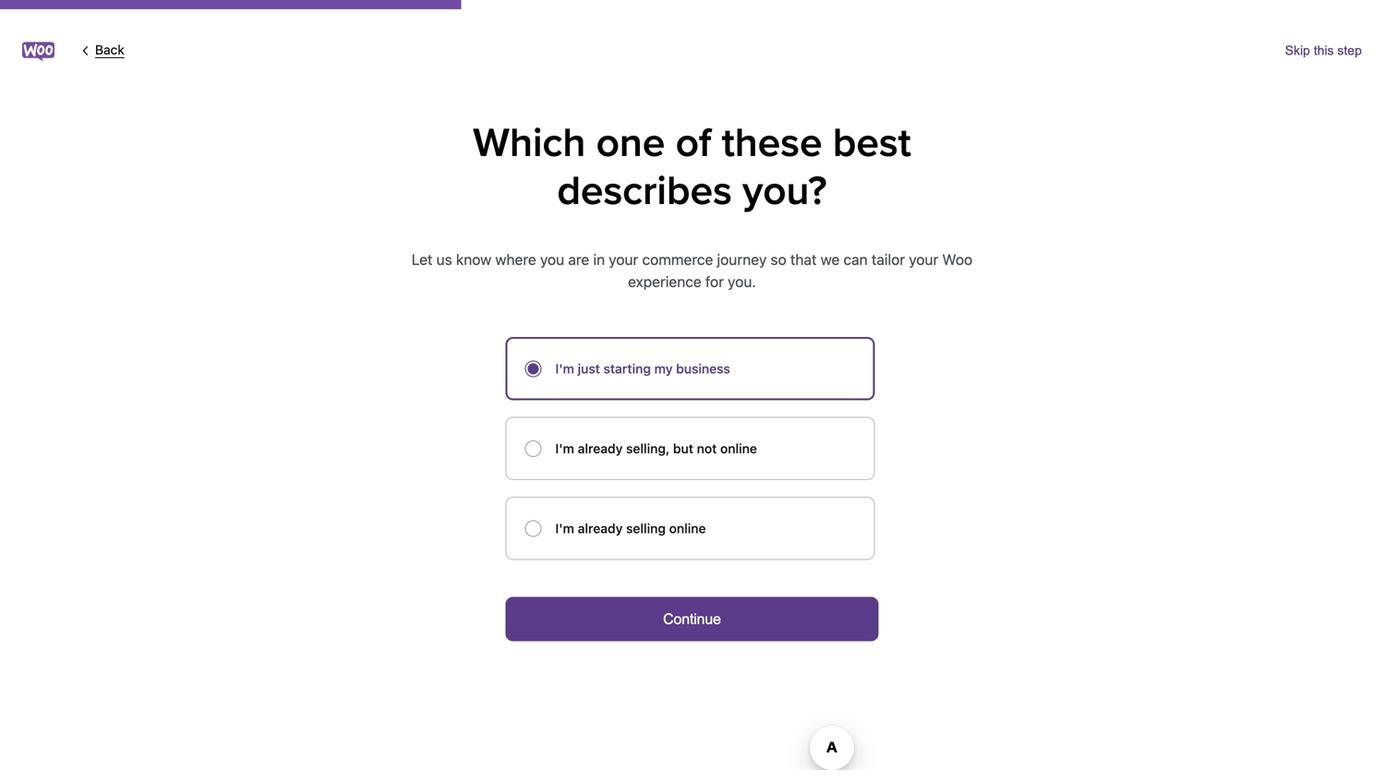 Task type: locate. For each thing, give the bounding box(es) containing it.
2 i'm from the top
[[556, 441, 575, 456]]

online
[[721, 441, 757, 456], [669, 521, 706, 536]]

2 your from the left
[[909, 251, 939, 268]]

this
[[1315, 43, 1335, 58]]

i'm left selling,
[[556, 441, 575, 456]]

online right selling
[[669, 521, 706, 536]]

1 horizontal spatial online
[[721, 441, 757, 456]]

selling,
[[626, 441, 670, 456]]

for
[[706, 273, 724, 291]]

continue
[[663, 611, 721, 628]]

can
[[844, 251, 868, 268]]

0 vertical spatial i'm
[[556, 361, 575, 376]]

i'm for i'm already selling online
[[556, 521, 575, 536]]

1 horizontal spatial your
[[909, 251, 939, 268]]

already
[[578, 441, 623, 456], [578, 521, 623, 536]]

2 already from the top
[[578, 521, 623, 536]]

just
[[578, 361, 600, 376]]

that
[[791, 251, 817, 268]]

online right not
[[721, 441, 757, 456]]

0 vertical spatial already
[[578, 441, 623, 456]]

i'm left selling
[[556, 521, 575, 536]]

your right in
[[609, 251, 639, 268]]

where
[[496, 251, 537, 268]]

1 vertical spatial online
[[669, 521, 706, 536]]

you
[[540, 251, 565, 268]]

one
[[597, 119, 666, 168]]

3 i'm from the top
[[556, 521, 575, 536]]

tailor
[[872, 251, 906, 268]]

your
[[609, 251, 639, 268], [909, 251, 939, 268]]

describes
[[558, 167, 733, 216]]

1 already from the top
[[578, 441, 623, 456]]

i'm
[[556, 361, 575, 376], [556, 441, 575, 456], [556, 521, 575, 536]]

already left selling,
[[578, 441, 623, 456]]

skip
[[1286, 43, 1311, 58]]

i'm for i'm already selling, but not online
[[556, 441, 575, 456]]

1 vertical spatial i'm
[[556, 441, 575, 456]]

so
[[771, 251, 787, 268]]

starting
[[604, 361, 651, 376]]

i'm already selling online
[[556, 521, 706, 536]]

continue button
[[506, 597, 879, 642]]

my
[[655, 361, 673, 376]]

i'm already selling, but not online
[[556, 441, 757, 456]]

1 vertical spatial already
[[578, 521, 623, 536]]

2 vertical spatial i'm
[[556, 521, 575, 536]]

back
[[95, 42, 125, 57]]

in
[[594, 251, 605, 268]]

commerce
[[643, 251, 714, 268]]

already left selling
[[578, 521, 623, 536]]

0 vertical spatial online
[[721, 441, 757, 456]]

0 horizontal spatial your
[[609, 251, 639, 268]]

0 horizontal spatial online
[[669, 521, 706, 536]]

your left woo on the top right
[[909, 251, 939, 268]]

1 i'm from the top
[[556, 361, 575, 376]]

selling
[[626, 521, 666, 536]]

i'm left just
[[556, 361, 575, 376]]

back link
[[77, 42, 169, 60]]

are
[[569, 251, 590, 268]]



Task type: describe. For each thing, give the bounding box(es) containing it.
you.
[[728, 273, 756, 291]]

but
[[673, 441, 694, 456]]

i'm just starting my business
[[556, 361, 731, 376]]

which one of these best describes you?
[[473, 119, 912, 216]]

journey
[[717, 251, 767, 268]]

not
[[697, 441, 717, 456]]

woo
[[943, 251, 973, 268]]

already for selling,
[[578, 441, 623, 456]]

us
[[437, 251, 452, 268]]

i'm for i'm just starting my business
[[556, 361, 575, 376]]

1 your from the left
[[609, 251, 639, 268]]

skip this step
[[1286, 43, 1363, 58]]

best
[[833, 119, 912, 168]]

you?
[[743, 167, 827, 216]]

which
[[473, 119, 586, 168]]

experience
[[628, 273, 702, 291]]

business
[[676, 361, 731, 376]]

of
[[676, 119, 712, 168]]

skip this step button
[[1286, 40, 1363, 62]]

we
[[821, 251, 840, 268]]

step
[[1338, 43, 1363, 58]]

know
[[456, 251, 492, 268]]

let us know where you are in your commerce journey so that we can tailor your woo experience for you.
[[412, 251, 973, 291]]

already for selling
[[578, 521, 623, 536]]

let
[[412, 251, 433, 268]]

these
[[722, 119, 823, 168]]



Task type: vqa. For each thing, say whether or not it's contained in the screenshot.
the Service navigation menu element
no



